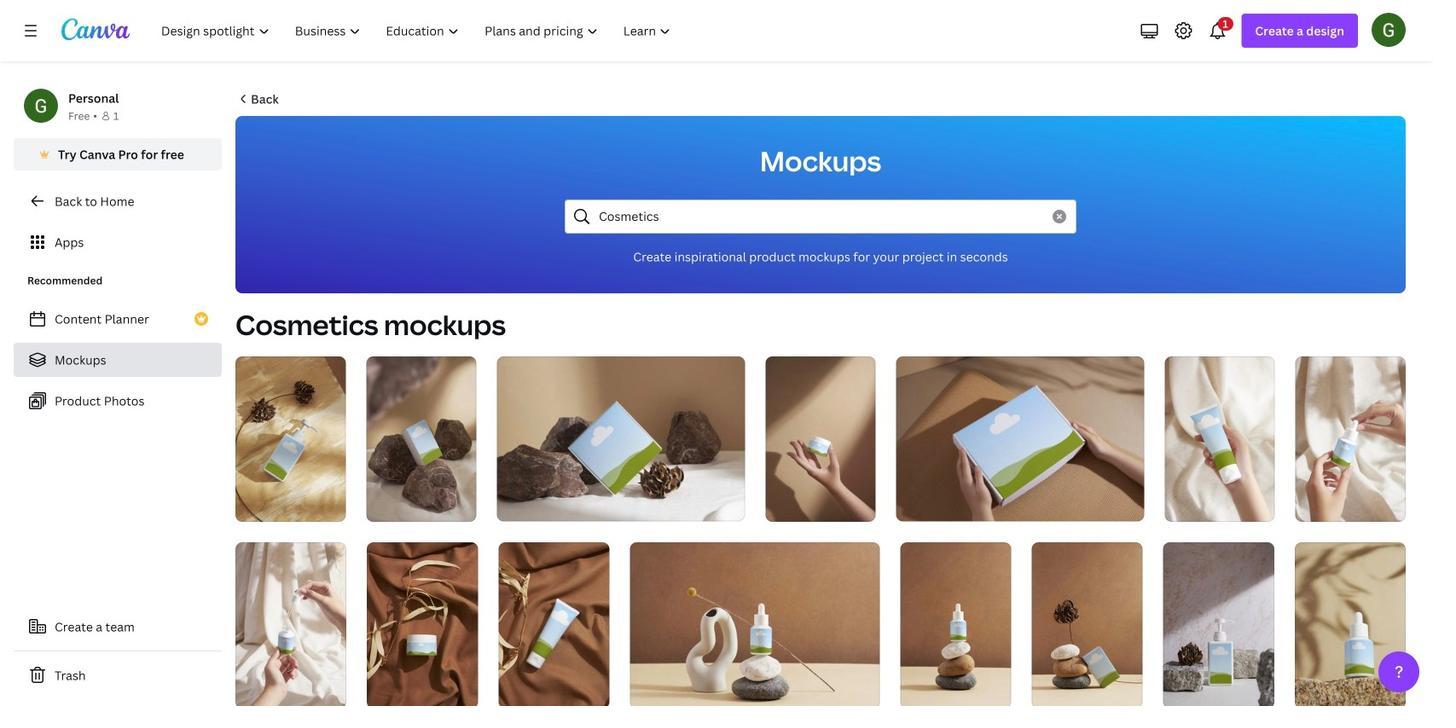 Task type: vqa. For each thing, say whether or not it's contained in the screenshot.
Billing & Plans link
no



Task type: describe. For each thing, give the bounding box(es) containing it.
gary orlando image
[[1372, 13, 1406, 47]]

1 vertical spatial cosmetic jar in a beige scene image
[[367, 543, 478, 706]]

0 horizontal spatial cosmetic tube in a beige scene image
[[499, 543, 610, 706]]

cosmetic bottle with a pump in a grey scene image
[[1163, 543, 1274, 706]]



Task type: locate. For each thing, give the bounding box(es) containing it.
cosmetic bottle with a pump in a beige scene image
[[235, 357, 346, 522]]

1 horizontal spatial cosmetic jar in a beige scene image
[[766, 357, 876, 522]]

list
[[14, 302, 222, 418]]

cosmetic jar in a beige scene image
[[766, 357, 876, 522], [367, 543, 478, 706]]

0 vertical spatial cosmetic jar in a beige scene image
[[766, 357, 876, 522]]

group
[[235, 357, 346, 522], [366, 357, 476, 522], [497, 357, 745, 522], [766, 357, 876, 522], [1296, 357, 1406, 522], [235, 543, 347, 706], [367, 543, 478, 706], [499, 543, 610, 706], [630, 543, 880, 706]]

cosmetic tube in a beige scene image
[[1165, 357, 1275, 522], [499, 543, 610, 706]]

Label search field
[[599, 200, 1043, 233]]

dropper bottle  in a beige scene image
[[1296, 357, 1406, 522], [235, 543, 347, 706], [630, 543, 880, 706], [900, 543, 1011, 706]]

papper box in a beige scene image
[[366, 357, 476, 522], [497, 357, 745, 522], [896, 357, 1145, 522], [1032, 543, 1143, 706]]

1 horizontal spatial cosmetic tube in a beige scene image
[[1165, 357, 1275, 522]]

0 vertical spatial cosmetic tube in a beige scene image
[[1165, 357, 1275, 522]]

top level navigation element
[[150, 14, 685, 48]]

0 horizontal spatial cosmetic jar in a beige scene image
[[367, 543, 478, 706]]

1 vertical spatial cosmetic tube in a beige scene image
[[499, 543, 610, 706]]



